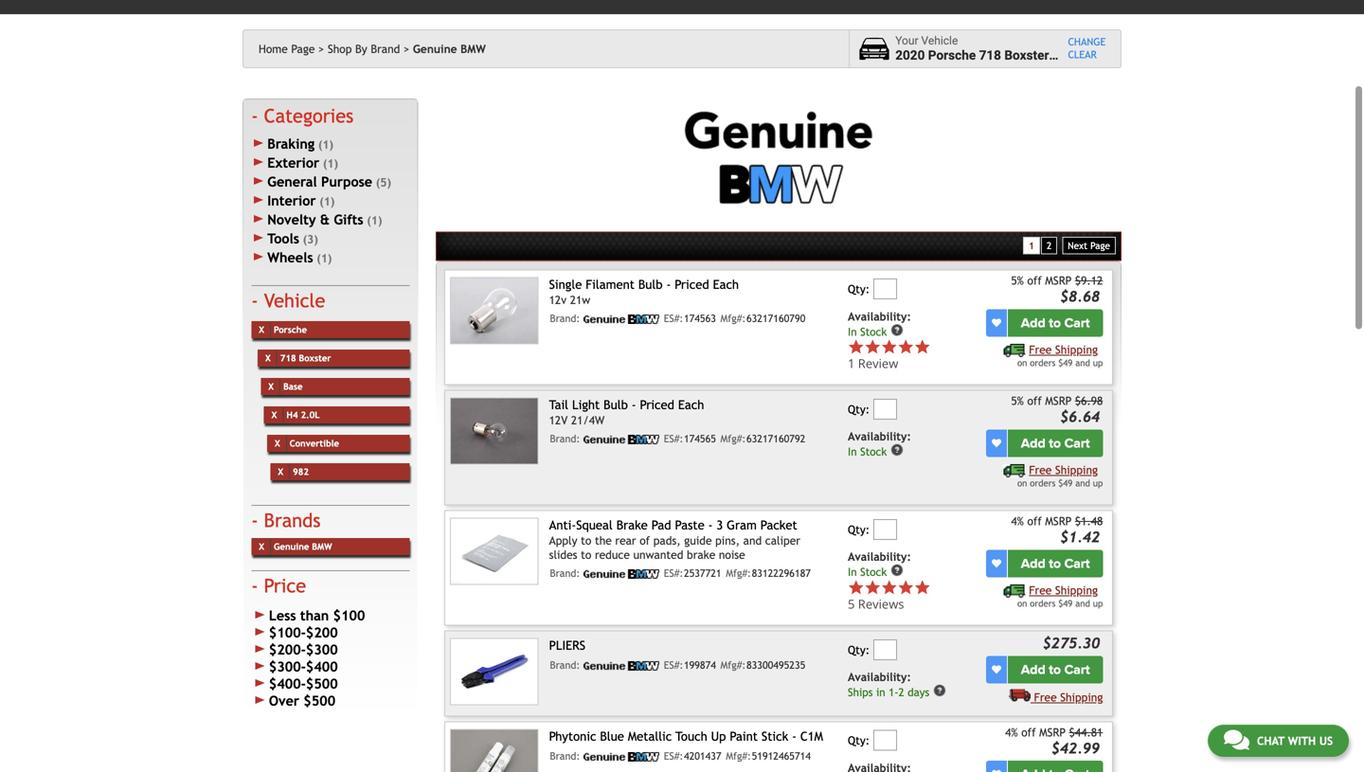 Task type: describe. For each thing, give the bounding box(es) containing it.
63217160792
[[746, 433, 805, 445]]

(3)
[[303, 232, 318, 246]]

$300
[[306, 642, 338, 657]]

availability: ships in 1-2 days
[[848, 670, 929, 699]]

718 inside 'your vehicle 2020 porsche 718 boxster 982 base convertible h4 2.0l'
[[979, 48, 1001, 63]]

0 horizontal spatial 2.0l
[[301, 409, 320, 420]]

filament
[[586, 277, 635, 292]]

over
[[269, 693, 299, 708]]

brake
[[616, 518, 648, 533]]

brand
[[371, 42, 400, 55]]

next
[[1068, 240, 1088, 251]]

free for $8.68
[[1029, 343, 1052, 356]]

x for x convertible
[[275, 438, 280, 448]]

availability: for 5 reviews's question sign icon
[[848, 550, 911, 563]]

1 vertical spatial vehicle
[[264, 289, 325, 311]]

es#174563 - 63217160790 - single filament bulb - priced each - 12v 21w - genuine bmw - audi bmw volkswagen mercedes benz mini porsche image
[[450, 277, 538, 344]]

$200-$300 link
[[251, 641, 410, 658]]

2 1 review link from the top
[[848, 355, 931, 372]]

2 in from the top
[[848, 446, 857, 458]]

msrp for $1.42
[[1045, 515, 1072, 528]]

3
[[716, 518, 723, 533]]

$42.99
[[1051, 740, 1100, 757]]

msrp for $8.68
[[1045, 274, 1072, 287]]

4 add from the top
[[1021, 661, 1046, 678]]

2 vertical spatial free shipping image
[[1009, 688, 1031, 701]]

x genuine bmw
[[259, 541, 332, 552]]

1 vertical spatial convertible
[[290, 438, 339, 448]]

purpose
[[321, 174, 372, 189]]

12v
[[549, 293, 567, 307]]

and inside anti-squeal brake pad paste - 3 gram packet apply to the rear of pads, guide pins, and caliper slides to reduce unwanted brake noise
[[743, 534, 762, 547]]

add to wish list image for $8.68
[[992, 318, 1001, 328]]

orders for $6.64
[[1030, 478, 1056, 488]]

83122296187
[[752, 567, 811, 579]]

priced for $6.64
[[640, 398, 674, 412]]

0 horizontal spatial boxster
[[299, 353, 331, 363]]

$100-
[[269, 625, 306, 640]]

general
[[267, 174, 317, 189]]

stick
[[762, 729, 788, 744]]

change link
[[1068, 36, 1106, 49]]

shipping for $8.68
[[1055, 343, 1098, 356]]

off inside 4% off msrp $44.81 $42.99
[[1021, 726, 1036, 739]]

than
[[300, 607, 329, 623]]

5% off msrp $6.98 $6.64
[[1011, 394, 1103, 425]]

free shipping on orders $49 and up for $6.64
[[1017, 463, 1103, 488]]

shipping for $6.64
[[1055, 463, 1098, 476]]

$49 for $8.68
[[1058, 358, 1073, 368]]

up
[[711, 729, 726, 744]]

&
[[320, 212, 330, 227]]

to right slides
[[581, 548, 591, 561]]

shipping up $44.81
[[1060, 690, 1103, 704]]

availability: for the bottom question sign icon
[[848, 670, 911, 684]]

less than $100 link
[[251, 607, 410, 624]]

genuine bmw - corporate logo image for es#: 174563 mfg#: 63217160790
[[584, 315, 659, 324]]

1-
[[889, 686, 899, 699]]

h4 inside 'your vehicle 2020 porsche 718 boxster 982 base convertible h4 2.0l'
[[1179, 48, 1196, 63]]

es#: 174563 mfg#: 63217160790
[[664, 313, 805, 325]]

x base
[[268, 381, 303, 391]]

3 brand: from the top
[[550, 567, 580, 579]]

orders for $8.68
[[1030, 358, 1056, 368]]

add to cart for $1.42
[[1021, 555, 1090, 571]]

es#4201437 - 51912465714 - phytonic blue metallic touch up paint stick - c1m - genuine bmw - audi bmw volkswagen mercedes benz mini porsche image
[[450, 729, 538, 772]]

1 horizontal spatial 2
[[1047, 240, 1052, 251]]

21/4w
[[571, 414, 605, 427]]

shop
[[328, 42, 352, 55]]

change clear
[[1068, 36, 1106, 61]]

packet
[[760, 518, 797, 533]]

add to cart button for $8.68
[[1008, 309, 1103, 337]]

$8.68
[[1060, 288, 1100, 305]]

1 1 review link from the top
[[848, 339, 983, 372]]

2 vertical spatial question sign image
[[933, 684, 946, 697]]

pins,
[[715, 534, 740, 547]]

to for $6.64 add to wish list image
[[1049, 435, 1061, 451]]

caliper
[[765, 534, 800, 547]]

priced for $8.68
[[675, 277, 709, 292]]

$200
[[306, 625, 338, 640]]

add for $8.68
[[1021, 315, 1046, 331]]

question sign image
[[890, 444, 904, 457]]

and for $1.42
[[1075, 598, 1090, 609]]

0 horizontal spatial 982
[[293, 466, 309, 477]]

guide
[[684, 534, 712, 547]]

4201437
[[684, 750, 721, 762]]

es#174565 - 63217160792 - tail light bulb - priced each - 12v 21/4w - genuine bmw - audi bmw volkswagen mercedes benz mini porsche image
[[450, 398, 538, 465]]

4 cart from the top
[[1064, 661, 1090, 678]]

(1) up '&'
[[319, 194, 335, 208]]

ships
[[848, 686, 873, 699]]

your vehicle 2020 porsche 718 boxster 982 base convertible h4 2.0l
[[895, 34, 1225, 63]]

0 horizontal spatial genuine
[[274, 541, 309, 552]]

2020
[[895, 48, 925, 63]]

4 add to cart button from the top
[[1008, 656, 1103, 683]]

1 vertical spatial $500
[[303, 693, 335, 708]]

cart for $6.64
[[1064, 435, 1090, 451]]

anti-squeal brake pad paste - 3 gram packet link
[[549, 518, 797, 533]]

$275.30
[[1043, 635, 1100, 652]]

$300-
[[269, 659, 306, 674]]

1 vertical spatial base
[[283, 381, 303, 391]]

single filament bulb - priced each 12v 21w
[[549, 277, 739, 307]]

qty: for $6.64
[[848, 402, 870, 416]]

pads,
[[653, 534, 681, 547]]

free shipping image for $1.42
[[1004, 585, 1026, 598]]

clear link
[[1068, 49, 1106, 62]]

braking
[[267, 136, 315, 151]]

free shipping on orders $49 and up for $8.68
[[1017, 343, 1103, 368]]

bulb for $8.68
[[638, 277, 663, 292]]

174565
[[684, 433, 716, 445]]

shipping for $1.42
[[1055, 583, 1098, 597]]

3 genuine bmw - corporate logo image from the top
[[584, 569, 659, 579]]

- inside single filament bulb - priced each 12v 21w
[[666, 277, 671, 292]]

brand: for es#: 199874 mfg#: 83300495235
[[550, 659, 580, 671]]

blue
[[600, 729, 624, 744]]

0 vertical spatial genuine
[[413, 42, 457, 55]]

x 982
[[278, 466, 309, 477]]

to left the
[[581, 534, 591, 547]]

5% for $8.68
[[1011, 274, 1024, 287]]

1 vertical spatial bmw
[[312, 541, 332, 552]]

4% off msrp $1.48 $1.42
[[1011, 515, 1103, 546]]

up for $8.68
[[1093, 358, 1103, 368]]

2 inside availability: ships in 1-2 days
[[899, 686, 904, 699]]

genuine bmw - corporate logo image for es#: 4201437 mfg#: 51912465714
[[584, 752, 659, 762]]

home page link
[[259, 42, 324, 55]]

- inside anti-squeal brake pad paste - 3 gram packet apply to the rear of pads, guide pins, and caliper slides to reduce unwanted brake noise
[[708, 518, 713, 533]]

es#: for es#: 199874 mfg#: 83300495235
[[664, 659, 683, 671]]

x 718 boxster
[[265, 353, 331, 363]]

199874
[[684, 659, 716, 671]]

off for $1.42
[[1027, 515, 1042, 528]]

squeal
[[576, 518, 613, 533]]

noise
[[719, 548, 745, 561]]

cart for $1.42
[[1064, 555, 1090, 571]]

2 stock from the top
[[860, 446, 887, 458]]

chat
[[1257, 734, 1285, 747]]

add to wish list image for $6.64
[[992, 438, 1001, 448]]

brand: for es#: 174565 mfg#: 63217160792
[[550, 433, 580, 445]]

es#: 199874 mfg#: 83300495235
[[664, 659, 805, 671]]

51912465714
[[752, 750, 811, 762]]

4% for $1.42
[[1011, 515, 1024, 528]]

(1) down "categories"
[[318, 138, 333, 151]]

gram
[[727, 518, 757, 533]]

$49 for $6.64
[[1058, 478, 1073, 488]]

genuine bmw - corporate logo image for es#: 174565 mfg#: 63217160792
[[584, 435, 659, 444]]

add for $1.42
[[1021, 555, 1046, 571]]

msrp for $6.64
[[1045, 394, 1072, 407]]

- inside tail light bulb - priced each 12v 21/4w
[[632, 398, 636, 412]]

add to cart button for $1.42
[[1008, 550, 1103, 577]]

982 inside 'your vehicle 2020 porsche 718 boxster 982 base convertible h4 2.0l'
[[1052, 48, 1074, 63]]

home page
[[259, 42, 315, 55]]

$49 for $1.42
[[1058, 598, 1073, 609]]

single
[[549, 277, 582, 292]]

by
[[355, 42, 367, 55]]

mfg#: for 83122296187
[[726, 567, 751, 579]]

12v
[[549, 414, 568, 427]]

question sign image for 5 reviews
[[890, 564, 904, 577]]

es#: for es#: 2537721 mfg#: 83122296187
[[664, 567, 683, 579]]

up for $1.42
[[1093, 598, 1103, 609]]

to for add to wish list image for $8.68
[[1049, 315, 1061, 331]]

(1) up purpose
[[323, 157, 338, 170]]

phytonic
[[549, 729, 596, 744]]

1 add to wish list image from the top
[[992, 665, 1001, 674]]

tail light bulb - priced each link
[[549, 398, 704, 412]]

stock for review
[[860, 325, 887, 338]]

$44.81
[[1069, 726, 1103, 739]]

es#: 174565 mfg#: 63217160792
[[664, 433, 805, 445]]

5 reviews
[[848, 595, 904, 612]]

$400
[[306, 659, 338, 674]]

vehicle inside 'your vehicle 2020 porsche 718 boxster 982 base convertible h4 2.0l'
[[921, 34, 958, 48]]



Task type: locate. For each thing, give the bounding box(es) containing it.
and down the gram on the bottom of page
[[743, 534, 762, 547]]

(1) down '(3)'
[[317, 251, 332, 265]]

3 add to cart button from the top
[[1008, 550, 1103, 577]]

add to cart button down 5% off msrp $9.12 $8.68
[[1008, 309, 1103, 337]]

stock up the 5 reviews
[[860, 566, 887, 579]]

add to cart button down 4% off msrp $1.48 $1.42
[[1008, 550, 1103, 577]]

add to cart down 5% off msrp $6.98 $6.64
[[1021, 435, 1090, 451]]

on down free shipping image
[[1017, 478, 1027, 488]]

light
[[572, 398, 600, 412]]

novelty
[[267, 212, 316, 227]]

3 qty: from the top
[[848, 523, 870, 536]]

with
[[1288, 734, 1316, 747]]

add to cart down 4% off msrp $1.48 $1.42
[[1021, 555, 1090, 571]]

4 add to cart from the top
[[1021, 661, 1090, 678]]

es#: for es#: 174565 mfg#: 63217160792
[[664, 433, 683, 445]]

2 vertical spatial availability: in stock
[[848, 550, 911, 579]]

1 qty: from the top
[[848, 282, 870, 295]]

page for home page
[[291, 42, 315, 55]]

2 cart from the top
[[1064, 435, 1090, 451]]

add to cart button for $6.64
[[1008, 429, 1103, 457]]

mfg#: right 199874
[[721, 659, 746, 671]]

0 horizontal spatial porsche
[[274, 324, 307, 335]]

1 horizontal spatial 1
[[1029, 240, 1034, 251]]

0 horizontal spatial base
[[283, 381, 303, 391]]

3 add from the top
[[1021, 555, 1046, 571]]

mfg#: right 174563
[[721, 313, 746, 325]]

es#2537721 - 83122296187 - anti-squeal brake pad paste - 3 gram packet - apply to the rear of pads, guide pins, and caliper slides to reduce unwanted brake noise - genuine bmw - audi bmw volkswagen mercedes benz mini porsche image
[[450, 518, 538, 585]]

priced inside single filament bulb - priced each 12v 21w
[[675, 277, 709, 292]]

availability: in stock for reviews
[[848, 550, 911, 579]]

0 vertical spatial base
[[1078, 48, 1106, 63]]

1 cart from the top
[[1064, 315, 1090, 331]]

2 $49 from the top
[[1058, 478, 1073, 488]]

availability: up reviews
[[848, 550, 911, 563]]

priced up 174563
[[675, 277, 709, 292]]

free
[[1029, 343, 1052, 356], [1029, 463, 1052, 476], [1029, 583, 1052, 597], [1034, 690, 1057, 704]]

0 vertical spatial up
[[1093, 358, 1103, 368]]

x for x 982
[[278, 466, 283, 477]]

on for $1.42
[[1017, 598, 1027, 609]]

3 cart from the top
[[1064, 555, 1090, 571]]

c1m
[[800, 729, 823, 744]]

availability: inside availability: ships in 1-2 days
[[848, 670, 911, 684]]

porsche inside 'your vehicle 2020 porsche 718 boxster 982 base convertible h4 2.0l'
[[928, 48, 976, 63]]

$49 up $275.30
[[1058, 598, 1073, 609]]

1 availability: in stock from the top
[[848, 310, 911, 338]]

free shipping on orders $49 and up up $1.48
[[1017, 463, 1103, 488]]

1 vertical spatial orders
[[1030, 478, 1056, 488]]

0 horizontal spatial 2
[[899, 686, 904, 699]]

4 brand: from the top
[[550, 659, 580, 671]]

$49 up 5% off msrp $6.98 $6.64
[[1058, 358, 1073, 368]]

0 vertical spatial each
[[713, 277, 739, 292]]

1 genuine bmw - corporate logo image from the top
[[584, 315, 659, 324]]

1 vertical spatial h4
[[286, 409, 298, 420]]

on for $6.64
[[1017, 478, 1027, 488]]

up up the $6.98
[[1093, 358, 1103, 368]]

anti-
[[549, 518, 576, 533]]

availability:
[[848, 310, 911, 323], [848, 430, 911, 443], [848, 550, 911, 563], [848, 670, 911, 684]]

es#: down phytonic blue metallic touch up paint stick - c1m
[[664, 750, 683, 762]]

$49 up 4% off msrp $1.48 $1.42
[[1058, 478, 1073, 488]]

2 vertical spatial stock
[[860, 566, 887, 579]]

qty: for $8.68
[[848, 282, 870, 295]]

rear
[[615, 534, 636, 547]]

0 horizontal spatial bulb
[[604, 398, 628, 412]]

0 vertical spatial 718
[[979, 48, 1001, 63]]

cart down $6.64
[[1064, 435, 1090, 451]]

3 add to cart from the top
[[1021, 555, 1090, 571]]

2537721
[[684, 567, 721, 579]]

2 5 reviews link from the top
[[848, 595, 931, 612]]

1 vertical spatial up
[[1093, 478, 1103, 488]]

us
[[1319, 734, 1333, 747]]

wheels
[[267, 249, 313, 265]]

2 left days
[[899, 686, 904, 699]]

0 vertical spatial 982
[[1052, 48, 1074, 63]]

genuine down brands
[[274, 541, 309, 552]]

and for $8.68
[[1075, 358, 1090, 368]]

1 left 2 link
[[1029, 240, 1034, 251]]

$100-$200 link
[[251, 624, 410, 641]]

1 horizontal spatial page
[[1090, 240, 1110, 251]]

0 vertical spatial 1
[[1029, 240, 1034, 251]]

0 vertical spatial on
[[1017, 358, 1027, 368]]

2 vertical spatial $49
[[1058, 598, 1073, 609]]

free shipping image up 5% off msrp $6.98 $6.64
[[1004, 344, 1026, 357]]

1 horizontal spatial 982
[[1052, 48, 1074, 63]]

in left question sign image
[[848, 446, 857, 458]]

touch
[[675, 729, 707, 744]]

genuine bmw - corporate logo image down reduce
[[584, 569, 659, 579]]

4% inside 4% off msrp $44.81 $42.99
[[1005, 726, 1018, 739]]

free for $1.42
[[1029, 583, 1052, 597]]

1 vertical spatial 2.0l
[[301, 409, 320, 420]]

off inside 4% off msrp $1.48 $1.42
[[1027, 515, 1042, 528]]

review
[[858, 355, 898, 372]]

cart down $8.68
[[1064, 315, 1090, 331]]

comments image
[[1224, 728, 1249, 751]]

add to wish list image for $1.42
[[992, 559, 1001, 568]]

add to cart down 5% off msrp $9.12 $8.68
[[1021, 315, 1090, 331]]

off down 1 link
[[1027, 274, 1042, 287]]

1 horizontal spatial 2.0l
[[1199, 48, 1225, 63]]

availability: in stock
[[848, 310, 911, 338], [848, 430, 911, 458], [848, 550, 911, 579]]

2 availability: from the top
[[848, 430, 911, 443]]

2 add to wish list image from the top
[[992, 770, 1001, 772]]

4%
[[1011, 515, 1024, 528], [1005, 726, 1018, 739]]

star image
[[848, 339, 864, 355], [864, 339, 881, 355], [914, 339, 931, 355], [864, 579, 881, 596], [881, 579, 898, 596], [898, 579, 914, 596]]

- right light
[[632, 398, 636, 412]]

0 vertical spatial $49
[[1058, 358, 1073, 368]]

1 horizontal spatial h4
[[1179, 48, 1196, 63]]

next page
[[1068, 240, 1110, 251]]

x for x base
[[268, 381, 274, 391]]

free shipping image down 4% off msrp $1.48 $1.42
[[1004, 585, 1026, 598]]

bulb for $6.64
[[604, 398, 628, 412]]

stock up the 1 review
[[860, 325, 887, 338]]

up for $6.64
[[1093, 478, 1103, 488]]

2 vertical spatial add to wish list image
[[992, 559, 1001, 568]]

1 vertical spatial each
[[678, 398, 704, 412]]

availability: in stock for review
[[848, 310, 911, 338]]

phytonic blue metallic touch up paint stick - c1m link
[[549, 729, 823, 744]]

es#: for es#: 174563 mfg#: 63217160790
[[664, 313, 683, 325]]

anti-squeal brake pad paste - 3 gram packet apply to the rear of pads, guide pins, and caliper slides to reduce unwanted brake noise
[[549, 518, 800, 561]]

x for x porsche
[[259, 324, 264, 335]]

and
[[1075, 358, 1090, 368], [1075, 478, 1090, 488], [743, 534, 762, 547], [1075, 598, 1090, 609]]

page right home
[[291, 42, 315, 55]]

free shipping on orders $49 and up up the $6.98
[[1017, 343, 1103, 368]]

3 add to wish list image from the top
[[992, 559, 1001, 568]]

1 vertical spatial boxster
[[299, 353, 331, 363]]

genuine bmw - corporate logo image
[[584, 315, 659, 324], [584, 435, 659, 444], [584, 569, 659, 579], [584, 661, 659, 671], [584, 752, 659, 762]]

2 on from the top
[[1017, 478, 1027, 488]]

1 vertical spatial priced
[[640, 398, 674, 412]]

5% up free shipping image
[[1011, 394, 1024, 407]]

on for $8.68
[[1017, 358, 1027, 368]]

es#: left 174563
[[664, 313, 683, 325]]

5
[[848, 595, 855, 612]]

1 left the review
[[848, 355, 855, 372]]

qty: up 5
[[848, 523, 870, 536]]

free shipping on orders $49 and up
[[1017, 343, 1103, 368], [1017, 463, 1103, 488], [1017, 583, 1103, 609]]

off left the $6.98
[[1027, 394, 1042, 407]]

3 on from the top
[[1017, 598, 1027, 609]]

5% down 1 link
[[1011, 274, 1024, 287]]

up up $1.48
[[1093, 478, 1103, 488]]

add to wish list image
[[992, 318, 1001, 328], [992, 438, 1001, 448], [992, 559, 1001, 568]]

each inside single filament bulb - priced each 12v 21w
[[713, 277, 739, 292]]

clear
[[1068, 49, 1097, 61]]

1 vertical spatial page
[[1090, 240, 1110, 251]]

4% inside 4% off msrp $1.48 $1.42
[[1011, 515, 1024, 528]]

2 qty: from the top
[[848, 402, 870, 416]]

1 vertical spatial 5%
[[1011, 394, 1024, 407]]

2 up from the top
[[1093, 478, 1103, 488]]

add
[[1021, 315, 1046, 331], [1021, 435, 1046, 451], [1021, 555, 1046, 571], [1021, 661, 1046, 678]]

on up 5% off msrp $6.98 $6.64
[[1017, 358, 1027, 368]]

1
[[1029, 240, 1034, 251], [848, 355, 855, 372]]

0 vertical spatial convertible
[[1110, 48, 1176, 63]]

$100
[[333, 607, 365, 623]]

less than $100 $100-$200 $200-$300 $300-$400 $400-$500 over $500
[[269, 607, 365, 708]]

x for x h4 2.0l
[[272, 409, 277, 420]]

genuine bmw - corporate logo image for es#: 199874 mfg#: 83300495235
[[584, 661, 659, 671]]

0 horizontal spatial page
[[291, 42, 315, 55]]

1 in from the top
[[848, 325, 857, 338]]

1 on from the top
[[1017, 358, 1027, 368]]

1 free shipping on orders $49 and up from the top
[[1017, 343, 1103, 368]]

pad
[[651, 518, 671, 533]]

1 vertical spatial in
[[848, 446, 857, 458]]

718
[[979, 48, 1001, 63], [280, 353, 296, 363]]

3 $49 from the top
[[1058, 598, 1073, 609]]

1 horizontal spatial each
[[713, 277, 739, 292]]

msrp inside 5% off msrp $6.98 $6.64
[[1045, 394, 1072, 407]]

2 brand: from the top
[[550, 433, 580, 445]]

genuine
[[413, 42, 457, 55], [274, 541, 309, 552]]

2 vertical spatial free shipping on orders $49 and up
[[1017, 583, 1103, 609]]

each for $6.64
[[678, 398, 704, 412]]

off left $1.48
[[1027, 515, 1042, 528]]

0 horizontal spatial each
[[678, 398, 704, 412]]

off for $8.68
[[1027, 274, 1042, 287]]

each up es#: 174563 mfg#: 63217160790
[[713, 277, 739, 292]]

0 vertical spatial priced
[[675, 277, 709, 292]]

tools
[[267, 230, 299, 246]]

2 free shipping on orders $49 and up from the top
[[1017, 463, 1103, 488]]

off inside 5% off msrp $6.98 $6.64
[[1027, 394, 1042, 407]]

1 vertical spatial 4%
[[1005, 726, 1018, 739]]

shipping down $8.68
[[1055, 343, 1098, 356]]

off down free shipping
[[1021, 726, 1036, 739]]

3 up from the top
[[1093, 598, 1103, 609]]

chat with us
[[1257, 734, 1333, 747]]

0 vertical spatial $500
[[306, 676, 338, 691]]

1 vertical spatial 718
[[280, 353, 296, 363]]

0 horizontal spatial vehicle
[[264, 289, 325, 311]]

1 link
[[1023, 237, 1040, 254]]

1 vertical spatial question sign image
[[890, 564, 904, 577]]

brand: for es#: 4201437 mfg#: 51912465714
[[550, 750, 580, 762]]

page for next page
[[1090, 240, 1110, 251]]

priced inside tail light bulb - priced each 12v 21/4w
[[640, 398, 674, 412]]

1 horizontal spatial priced
[[675, 277, 709, 292]]

star image
[[881, 339, 898, 355], [898, 339, 914, 355], [848, 579, 864, 596], [914, 579, 931, 596]]

(5)
[[376, 176, 391, 189]]

cart
[[1064, 315, 1090, 331], [1064, 435, 1090, 451], [1064, 555, 1090, 571], [1064, 661, 1090, 678]]

x convertible
[[275, 438, 339, 448]]

4 qty: from the top
[[848, 643, 870, 656]]

convertible inside 'your vehicle 2020 porsche 718 boxster 982 base convertible h4 2.0l'
[[1110, 48, 1176, 63]]

2 add to cart button from the top
[[1008, 429, 1103, 457]]

0 vertical spatial add to wish list image
[[992, 318, 1001, 328]]

0 vertical spatial 2
[[1047, 240, 1052, 251]]

2 orders from the top
[[1030, 478, 1056, 488]]

83300495235
[[746, 659, 805, 671]]

1 horizontal spatial base
[[1078, 48, 1106, 63]]

tail
[[549, 398, 568, 412]]

0 vertical spatial add to wish list image
[[992, 665, 1001, 674]]

1 up from the top
[[1093, 358, 1103, 368]]

1 vertical spatial $49
[[1058, 478, 1073, 488]]

availability: up the review
[[848, 310, 911, 323]]

5% off msrp $9.12 $8.68
[[1011, 274, 1103, 305]]

availability: for question sign image
[[848, 430, 911, 443]]

3 free shipping on orders $49 and up from the top
[[1017, 583, 1103, 609]]

msrp inside 5% off msrp $9.12 $8.68
[[1045, 274, 1072, 287]]

categories
[[264, 104, 354, 127]]

free shipping image left free shipping
[[1009, 688, 1031, 701]]

each up 174565
[[678, 398, 704, 412]]

0 horizontal spatial 718
[[280, 353, 296, 363]]

1 add to cart button from the top
[[1008, 309, 1103, 337]]

in up 5
[[848, 566, 857, 579]]

add for $6.64
[[1021, 435, 1046, 451]]

None text field
[[873, 278, 897, 299], [873, 399, 897, 419], [873, 278, 897, 299], [873, 399, 897, 419]]

0 vertical spatial h4
[[1179, 48, 1196, 63]]

1 vertical spatial add to wish list image
[[992, 438, 1001, 448]]

0 vertical spatial vehicle
[[921, 34, 958, 48]]

718 up x base
[[280, 353, 296, 363]]

5 qty: from the top
[[848, 734, 870, 747]]

1 horizontal spatial vehicle
[[921, 34, 958, 48]]

stock for reviews
[[860, 566, 887, 579]]

up up $275.30
[[1093, 598, 1103, 609]]

4 availability: from the top
[[848, 670, 911, 684]]

5 es#: from the top
[[664, 750, 683, 762]]

mfg#: down paint
[[726, 750, 751, 762]]

to for $1.42's add to wish list image
[[1049, 555, 1061, 571]]

$1.48
[[1075, 515, 1103, 528]]

porsche right 2020
[[928, 48, 976, 63]]

genuine bmw - corporate logo image down tail light bulb - priced each 12v 21/4w
[[584, 435, 659, 444]]

metallic
[[628, 729, 672, 744]]

0 vertical spatial 4%
[[1011, 515, 1024, 528]]

1 stock from the top
[[860, 325, 887, 338]]

3 orders from the top
[[1030, 598, 1056, 609]]

2 add to wish list image from the top
[[992, 438, 1001, 448]]

in
[[876, 686, 885, 699]]

2 right 1 link
[[1047, 240, 1052, 251]]

off
[[1027, 274, 1042, 287], [1027, 394, 1042, 407], [1027, 515, 1042, 528], [1021, 726, 1036, 739]]

h4
[[1179, 48, 1196, 63], [286, 409, 298, 420]]

0 vertical spatial orders
[[1030, 358, 1056, 368]]

es#: 4201437 mfg#: 51912465714
[[664, 750, 811, 762]]

free up $275.30
[[1029, 583, 1052, 597]]

5 brand: from the top
[[550, 750, 580, 762]]

base inside 'your vehicle 2020 porsche 718 boxster 982 base convertible h4 2.0l'
[[1078, 48, 1106, 63]]

3 stock from the top
[[860, 566, 887, 579]]

1 vertical spatial add to wish list image
[[992, 770, 1001, 772]]

- right filament
[[666, 277, 671, 292]]

1 review
[[848, 355, 898, 372]]

2 es#: from the top
[[664, 433, 683, 445]]

5% inside 5% off msrp $6.98 $6.64
[[1011, 394, 1024, 407]]

1 $49 from the top
[[1058, 358, 1073, 368]]

1 add from the top
[[1021, 315, 1046, 331]]

4% down free shipping image
[[1011, 515, 1024, 528]]

0 vertical spatial porsche
[[928, 48, 976, 63]]

1 vertical spatial bulb
[[604, 398, 628, 412]]

5% inside 5% off msrp $9.12 $8.68
[[1011, 274, 1024, 287]]

3 in from the top
[[848, 566, 857, 579]]

msrp up $6.64
[[1045, 394, 1072, 407]]

1 vertical spatial on
[[1017, 478, 1027, 488]]

off for $6.64
[[1027, 394, 1042, 407]]

free shipping on orders $49 and up up $275.30
[[1017, 583, 1103, 609]]

2 vertical spatial up
[[1093, 598, 1103, 609]]

off inside 5% off msrp $9.12 $8.68
[[1027, 274, 1042, 287]]

1 vertical spatial availability: in stock
[[848, 430, 911, 458]]

es#199874 - 83300495235 - pliers - genuine bmw - audi bmw volkswagen mercedes benz mini porsche image
[[450, 638, 538, 705]]

0 horizontal spatial 1
[[848, 355, 855, 372]]

mfg#: for 63217160792
[[721, 433, 746, 445]]

bulb inside tail light bulb - priced each 12v 21/4w
[[604, 398, 628, 412]]

add to wish list image
[[992, 665, 1001, 674], [992, 770, 1001, 772]]

on
[[1017, 358, 1027, 368], [1017, 478, 1027, 488], [1017, 598, 1027, 609]]

2 add to cart from the top
[[1021, 435, 1090, 451]]

porsche
[[928, 48, 976, 63], [274, 324, 307, 335]]

paint
[[730, 729, 758, 744]]

in for 5
[[848, 566, 857, 579]]

bmw
[[461, 42, 486, 55], [312, 541, 332, 552]]

- left the c1m
[[792, 729, 797, 744]]

convertible down 'x h4 2.0l' in the left bottom of the page
[[290, 438, 339, 448]]

3 es#: from the top
[[664, 567, 683, 579]]

x for x 718 boxster
[[265, 353, 271, 363]]

4 genuine bmw - corporate logo image from the top
[[584, 661, 659, 671]]

of
[[640, 534, 650, 547]]

orders for $1.42
[[1030, 598, 1056, 609]]

$500 down $400-$500 "link"
[[303, 693, 335, 708]]

1 for 1
[[1029, 240, 1034, 251]]

1 horizontal spatial 718
[[979, 48, 1001, 63]]

1 vertical spatial genuine
[[274, 541, 309, 552]]

home
[[259, 42, 288, 55]]

mfg#: for 83300495235
[[721, 659, 746, 671]]

0 vertical spatial 5%
[[1011, 274, 1024, 287]]

3 availability: from the top
[[848, 550, 911, 563]]

free shipping image
[[1004, 464, 1026, 478]]

0 vertical spatial free shipping on orders $49 and up
[[1017, 343, 1103, 368]]

3 availability: in stock from the top
[[848, 550, 911, 579]]

next page link
[[1062, 237, 1116, 254]]

0 vertical spatial stock
[[860, 325, 887, 338]]

free shipping image for $8.68
[[1004, 344, 1026, 357]]

on down 4% off msrp $1.48 $1.42
[[1017, 598, 1027, 609]]

add to cart for $6.64
[[1021, 435, 1090, 451]]

1 for 1 review
[[848, 355, 855, 372]]

vehicle right the your
[[921, 34, 958, 48]]

2 add from the top
[[1021, 435, 1046, 451]]

mfg#: for 51912465714
[[726, 750, 751, 762]]

add to cart for $8.68
[[1021, 315, 1090, 331]]

$500
[[306, 676, 338, 691], [303, 693, 335, 708]]

brand: for es#: 174563 mfg#: 63217160790
[[550, 313, 580, 325]]

and up the $6.98
[[1075, 358, 1090, 368]]

msrp up $8.68
[[1045, 274, 1072, 287]]

1 5 reviews link from the top
[[848, 579, 983, 612]]

0 vertical spatial boxster
[[1004, 48, 1049, 63]]

0 vertical spatial page
[[291, 42, 315, 55]]

$6.98
[[1075, 394, 1103, 407]]

porsche up x 718 boxster at top left
[[274, 324, 307, 335]]

0 vertical spatial question sign image
[[890, 323, 904, 337]]

4 es#: from the top
[[664, 659, 683, 671]]

718 right 2020
[[979, 48, 1001, 63]]

shipping down $6.64
[[1055, 463, 1098, 476]]

2.0l inside 'your vehicle 2020 porsche 718 boxster 982 base convertible h4 2.0l'
[[1199, 48, 1225, 63]]

1 vertical spatial stock
[[860, 446, 887, 458]]

1 es#: from the top
[[664, 313, 683, 325]]

free up 4% off msrp $44.81 $42.99
[[1034, 690, 1057, 704]]

free for $6.64
[[1029, 463, 1052, 476]]

availability: for question sign icon related to 1 review
[[848, 310, 911, 323]]

bmw right brand
[[461, 42, 486, 55]]

to down 5% off msrp $9.12 $8.68
[[1049, 315, 1061, 331]]

21w
[[570, 293, 590, 307]]

to up free shipping
[[1049, 661, 1061, 678]]

1 horizontal spatial boxster
[[1004, 48, 1049, 63]]

qty: down the 1 review
[[848, 402, 870, 416]]

0 horizontal spatial convertible
[[290, 438, 339, 448]]

and for $6.64
[[1075, 478, 1090, 488]]

1 horizontal spatial porsche
[[928, 48, 976, 63]]

1 brand: from the top
[[550, 313, 580, 325]]

63217160790
[[746, 313, 805, 325]]

bmw down brands
[[312, 541, 332, 552]]

1 vertical spatial free shipping on orders $49 and up
[[1017, 463, 1103, 488]]

1 5% from the top
[[1011, 274, 1024, 287]]

es#: left 199874
[[664, 659, 683, 671]]

None text field
[[873, 519, 897, 540], [873, 639, 897, 660], [873, 730, 897, 751], [873, 519, 897, 540], [873, 639, 897, 660], [873, 730, 897, 751]]

cart down $1.42
[[1064, 555, 1090, 571]]

0 vertical spatial in
[[848, 325, 857, 338]]

msrp inside 4% off msrp $44.81 $42.99
[[1039, 726, 1066, 739]]

to down 4% off msrp $1.48 $1.42
[[1049, 555, 1061, 571]]

x h4 2.0l
[[272, 409, 320, 420]]

brands
[[264, 509, 321, 531]]

question sign image
[[890, 323, 904, 337], [890, 564, 904, 577], [933, 684, 946, 697]]

phytonic blue metallic touch up paint stick - c1m
[[549, 729, 823, 744]]

to for 2nd add to wish list icon from the bottom
[[1049, 661, 1061, 678]]

1 vertical spatial porsche
[[274, 324, 307, 335]]

(1)
[[318, 138, 333, 151], [323, 157, 338, 170], [319, 194, 335, 208], [367, 213, 382, 227], [317, 251, 332, 265]]

5% for $6.64
[[1011, 394, 1024, 407]]

reduce
[[595, 548, 630, 561]]

2 vertical spatial in
[[848, 566, 857, 579]]

5 genuine bmw - corporate logo image from the top
[[584, 752, 659, 762]]

chat with us link
[[1208, 725, 1349, 757]]

change
[[1068, 36, 1106, 48]]

free shipping on orders $49 and up for $1.42
[[1017, 583, 1103, 609]]

boxster inside 'your vehicle 2020 porsche 718 boxster 982 base convertible h4 2.0l'
[[1004, 48, 1049, 63]]

bulb inside single filament bulb - priced each 12v 21w
[[638, 277, 663, 292]]

stock left question sign image
[[860, 446, 887, 458]]

question sign image right days
[[933, 684, 946, 697]]

add up free shipping
[[1021, 661, 1046, 678]]

genuine right brand
[[413, 42, 457, 55]]

0 horizontal spatial priced
[[640, 398, 674, 412]]

x for x genuine bmw
[[259, 541, 264, 552]]

qty: right the c1m
[[848, 734, 870, 747]]

1 vertical spatial 1
[[848, 355, 855, 372]]

1 horizontal spatial genuine
[[413, 42, 457, 55]]

cart for $8.68
[[1064, 315, 1090, 331]]

msrp inside 4% off msrp $1.48 $1.42
[[1045, 515, 1072, 528]]

$200-
[[269, 642, 306, 657]]

base
[[1078, 48, 1106, 63], [283, 381, 303, 391]]

question sign image for 1 review
[[890, 323, 904, 337]]

shipping down $1.42
[[1055, 583, 1098, 597]]

$9.12
[[1075, 274, 1103, 287]]

mfg#: for 63217160790
[[721, 313, 746, 325]]

availability: in stock down the review
[[848, 430, 911, 458]]

174563
[[684, 313, 716, 325]]

days
[[908, 686, 929, 699]]

2 genuine bmw - corporate logo image from the top
[[584, 435, 659, 444]]

1 add to wish list image from the top
[[992, 318, 1001, 328]]

2 vertical spatial orders
[[1030, 598, 1056, 609]]

0 vertical spatial bulb
[[638, 277, 663, 292]]

free shipping image
[[1004, 344, 1026, 357], [1004, 585, 1026, 598], [1009, 688, 1031, 701]]

1 horizontal spatial bulb
[[638, 277, 663, 292]]

0 vertical spatial availability: in stock
[[848, 310, 911, 338]]

each inside tail light bulb - priced each 12v 21/4w
[[678, 398, 704, 412]]

1 orders from the top
[[1030, 358, 1056, 368]]

mfg#: down the noise
[[726, 567, 751, 579]]

4% for $42.99
[[1005, 726, 1018, 739]]

0 horizontal spatial bmw
[[312, 541, 332, 552]]

pliers link
[[549, 638, 585, 653]]

in for 1
[[848, 325, 857, 338]]

tail light bulb - priced each 12v 21/4w
[[549, 398, 704, 427]]

question sign image up reviews
[[890, 564, 904, 577]]

base up 'x h4 2.0l' in the left bottom of the page
[[283, 381, 303, 391]]

0 vertical spatial 2.0l
[[1199, 48, 1225, 63]]

0 vertical spatial free shipping image
[[1004, 344, 1026, 357]]

2 vertical spatial on
[[1017, 598, 1027, 609]]

es#: for es#: 4201437 mfg#: 51912465714
[[664, 750, 683, 762]]

2 availability: in stock from the top
[[848, 430, 911, 458]]

orders up 4% off msrp $1.48 $1.42
[[1030, 478, 1056, 488]]

5%
[[1011, 274, 1024, 287], [1011, 394, 1024, 407]]

and up $1.48
[[1075, 478, 1090, 488]]

qty: for $1.42
[[848, 523, 870, 536]]

1 add to cart from the top
[[1021, 315, 1090, 331]]

in up the 1 review
[[848, 325, 857, 338]]

each for $8.68
[[713, 277, 739, 292]]

4% off msrp $44.81 $42.99
[[1005, 726, 1103, 757]]

1 availability: from the top
[[848, 310, 911, 323]]

add down 5% off msrp $9.12 $8.68
[[1021, 315, 1046, 331]]

1 horizontal spatial bmw
[[461, 42, 486, 55]]

categories braking (1) exterior (1) general purpose (5) interior (1) novelty & gifts (1) tools (3) wheels (1)
[[264, 104, 391, 265]]

brake
[[687, 548, 715, 561]]

2 5% from the top
[[1011, 394, 1024, 407]]

boxster left clear
[[1004, 48, 1049, 63]]

(1) right gifts
[[367, 213, 382, 227]]

up
[[1093, 358, 1103, 368], [1093, 478, 1103, 488], [1093, 598, 1103, 609]]

reviews
[[858, 595, 904, 612]]



Task type: vqa. For each thing, say whether or not it's contained in the screenshot.
PARTS
no



